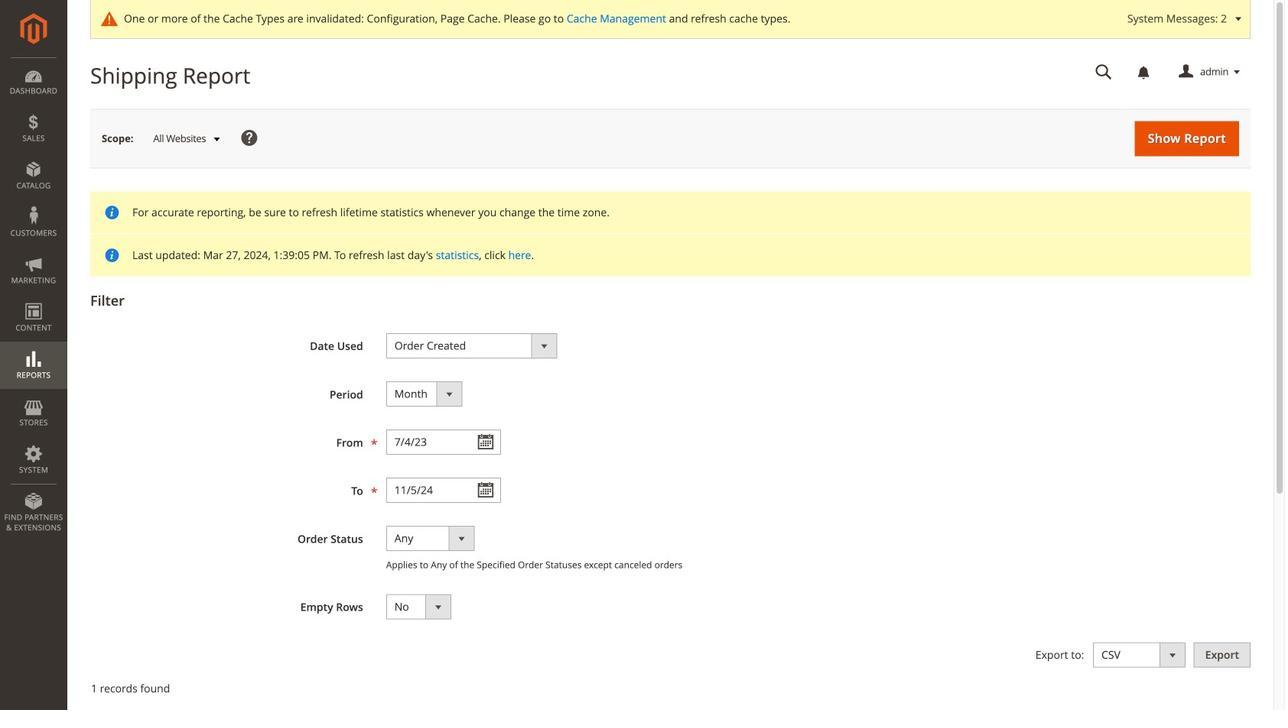 Task type: locate. For each thing, give the bounding box(es) containing it.
menu bar
[[0, 57, 67, 541]]

magento admin panel image
[[20, 13, 47, 44]]

None text field
[[386, 430, 501, 455]]

None text field
[[1085, 59, 1123, 86], [386, 478, 501, 503], [1085, 59, 1123, 86], [386, 478, 501, 503]]



